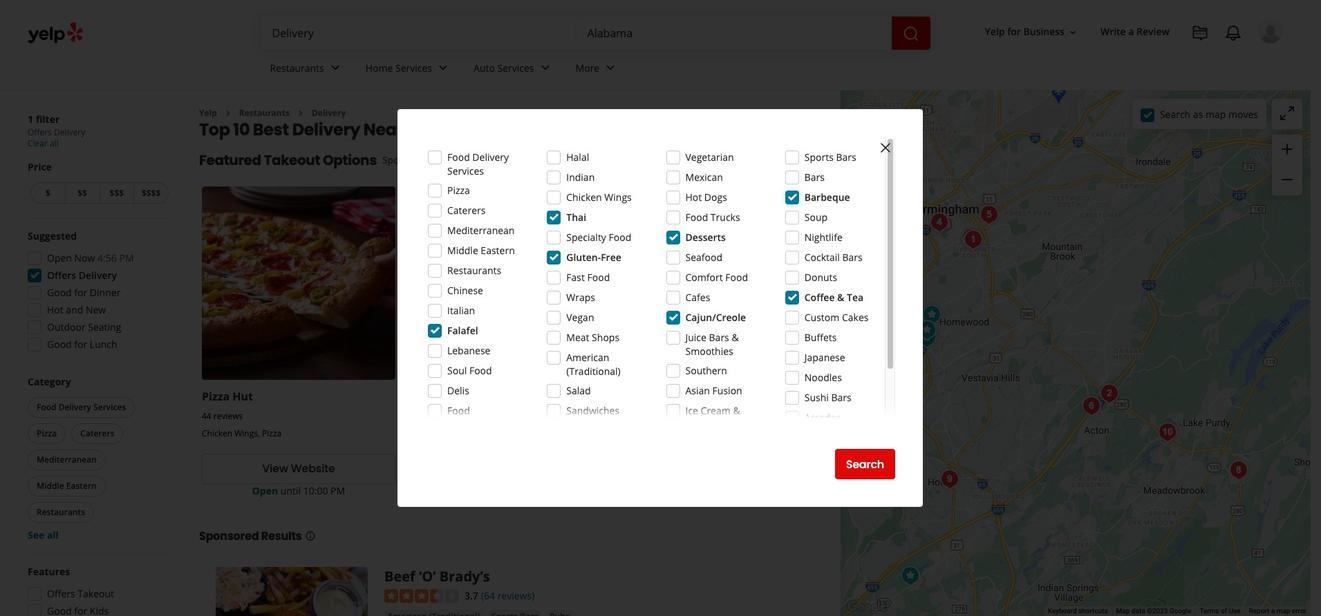 Task type: locate. For each thing, give the bounding box(es) containing it.
search down activities
[[846, 457, 884, 473]]

offers for offers takeout
[[47, 588, 75, 601]]

beef 'o' brady's link
[[384, 567, 490, 586]]

mediterranean up chinese
[[447, 224, 515, 237]]

1 vertical spatial restaurants link
[[239, 107, 290, 119]]

reviews down 'pizza hut' link
[[214, 411, 243, 423]]

0 horizontal spatial 16 info v2 image
[[305, 531, 316, 542]]

1 vertical spatial yelp
[[199, 107, 217, 119]]

pizza inside button
[[37, 428, 57, 440]]

restaurants link
[[259, 50, 354, 90], [239, 107, 290, 119]]

16 chevron right v2 image for delivery
[[295, 108, 306, 119]]

1 good from the top
[[47, 286, 72, 299]]

1 horizontal spatial 16 info v2 image
[[435, 155, 446, 166]]

a right write
[[1128, 25, 1134, 38]]

1 horizontal spatial search
[[1160, 108, 1191, 121]]

services down birmingham,
[[447, 165, 484, 178]]

hot left dogs
[[685, 191, 702, 204]]

open down view
[[252, 484, 278, 498]]

& inside juice bars & smoothies
[[732, 331, 739, 344]]

0 vertical spatial search
[[1160, 108, 1191, 121]]

1 horizontal spatial mediterranean
[[447, 224, 515, 237]]

1 horizontal spatial pm
[[330, 484, 345, 498]]

hot for hot and new
[[47, 303, 63, 317]]

0 vertical spatial all
[[50, 138, 59, 149]]

1 vertical spatial takeout
[[78, 588, 114, 601]]

pm right 10:00
[[330, 484, 345, 498]]

1 horizontal spatial takeout
[[264, 151, 320, 170]]

1 vertical spatial a
[[1271, 608, 1275, 615]]

1 vertical spatial good
[[47, 338, 72, 351]]

1 vertical spatial reviews)
[[498, 589, 535, 603]]

1 vertical spatial map
[[1277, 608, 1290, 615]]

0 horizontal spatial middle eastern
[[37, 480, 97, 492]]

& down cajun/creole
[[732, 331, 739, 344]]

ice cream & frozen yogurt
[[685, 404, 749, 431]]

arcades
[[805, 411, 841, 424]]

of
[[1221, 608, 1227, 615]]

1 horizontal spatial hot
[[685, 191, 702, 204]]

gluten-
[[566, 251, 601, 264]]

bars down sports
[[805, 171, 825, 184]]

1 vertical spatial offers
[[47, 269, 76, 282]]

chicken inside search dialog
[[566, 191, 602, 204]]

1 vertical spatial mediterranean
[[37, 454, 97, 466]]

16 chevron right v2 image
[[223, 108, 234, 119], [295, 108, 306, 119]]

mediterranean button
[[28, 450, 106, 471]]

0 vertical spatial middle
[[447, 244, 478, 257]]

2 24 chevron down v2 image from the left
[[537, 60, 553, 76]]

now
[[74, 252, 95, 265]]

3.7 star rating image
[[384, 590, 459, 604]]

search for search
[[846, 457, 884, 473]]

for down the offers delivery
[[74, 286, 87, 299]]

map left error
[[1277, 608, 1290, 615]]

bars right sports
[[836, 151, 856, 164]]

projects image
[[1192, 25, 1208, 41]]

for left business
[[1007, 25, 1021, 38]]

1 horizontal spatial 16 chevron right v2 image
[[295, 108, 306, 119]]

expand map image
[[1279, 105, 1296, 122]]

map right as
[[1206, 108, 1226, 121]]

clear
[[28, 138, 48, 149]]

offers for offers delivery
[[47, 269, 76, 282]]

0 vertical spatial a
[[1128, 25, 1134, 38]]

reviews) right '(28'
[[519, 411, 556, 424]]

0 horizontal spatial 24 chevron down v2 image
[[327, 60, 343, 76]]

1 horizontal spatial caterers
[[447, 204, 486, 217]]

price
[[28, 160, 52, 174]]

24 chevron down v2 image
[[327, 60, 343, 76], [537, 60, 553, 76], [602, 60, 619, 76]]

a for report
[[1271, 608, 1275, 615]]

16 info v2 image
[[435, 155, 446, 166], [305, 531, 316, 542]]

3 24 chevron down v2 image from the left
[[602, 60, 619, 76]]

delivery inside "food delivery services"
[[472, 151, 509, 164]]

chicken down 44
[[202, 428, 232, 440]]

good for good for dinner
[[47, 286, 72, 299]]

1
[[28, 113, 33, 126]]

new
[[86, 303, 106, 317]]

bars for sports bars
[[836, 151, 856, 164]]

yelp left business
[[985, 25, 1005, 38]]

search for search as map moves
[[1160, 108, 1191, 121]]

wings
[[604, 191, 632, 204]]

capella pizzeria image
[[1154, 419, 1181, 446]]

restaurants button
[[28, 503, 94, 523]]

$$$$
[[142, 187, 161, 199]]

good for dinner
[[47, 286, 121, 299]]

restaurants
[[270, 61, 324, 74], [239, 107, 290, 119], [447, 264, 501, 277], [37, 507, 85, 519]]

meat shops
[[566, 331, 620, 344]]

food delivery services inside food delivery services button
[[37, 402, 126, 413]]

restaurants link up "delivery" link
[[259, 50, 354, 90]]

taco bell image
[[918, 301, 946, 329]]

0 vertical spatial chicken
[[566, 191, 602, 204]]

hot
[[685, 191, 702, 204], [47, 303, 63, 317]]

business categories element
[[259, 50, 1283, 90]]

eastern up chinese
[[481, 244, 515, 257]]

takeout inside group
[[78, 588, 114, 601]]

pizza up 44
[[202, 389, 230, 405]]

food down gluten-free
[[587, 271, 610, 284]]

hot inside search dialog
[[685, 191, 702, 204]]

16 info v2 image down birmingham,
[[435, 155, 446, 166]]

yelp link
[[199, 107, 217, 119]]

specialty food
[[566, 231, 631, 244]]

food delivery services
[[447, 151, 509, 178], [37, 402, 126, 413]]

middle inside "button"
[[37, 480, 64, 492]]

24 chevron down v2 image right more
[[602, 60, 619, 76]]

group containing features
[[24, 566, 171, 617]]

1 horizontal spatial middle eastern
[[447, 244, 515, 257]]

filter
[[36, 113, 60, 126]]

food delivery services down birmingham,
[[447, 151, 509, 178]]

16 info v2 image right results
[[305, 531, 316, 542]]

services inside auto services link
[[497, 61, 534, 74]]

gluten-free
[[566, 251, 621, 264]]

2 vertical spatial &
[[733, 404, 740, 418]]

alabama
[[520, 118, 597, 141]]

food right comfort
[[725, 271, 748, 284]]

search image
[[903, 25, 919, 42]]

mexican
[[685, 171, 723, 184]]

3.7 link
[[465, 588, 478, 603]]

©2023
[[1147, 608, 1168, 615]]

0 horizontal spatial sponsored
[[199, 529, 259, 545]]

see all button
[[28, 529, 59, 542]]

buffets
[[805, 331, 837, 344]]

sponsored left results
[[199, 529, 259, 545]]

food delivery services up caterers button
[[37, 402, 126, 413]]

1 vertical spatial food delivery services
[[37, 402, 126, 413]]

view website
[[262, 461, 335, 477]]

2 vertical spatial for
[[74, 338, 87, 351]]

middle eastern down mediterranean button
[[37, 480, 97, 492]]

1 vertical spatial open
[[252, 484, 278, 498]]

0 horizontal spatial middle
[[37, 480, 64, 492]]

american
[[566, 351, 609, 364]]

2 horizontal spatial 24 chevron down v2 image
[[602, 60, 619, 76]]

0 horizontal spatial map
[[1206, 108, 1226, 121]]

0 horizontal spatial food delivery services
[[37, 402, 126, 413]]

1 horizontal spatial eastern
[[481, 244, 515, 257]]

middle eastern up chinese
[[447, 244, 515, 257]]

0 horizontal spatial search
[[846, 457, 884, 473]]

bars up the smoothies
[[709, 331, 729, 344]]

$$$ button
[[99, 183, 134, 204]]

delis
[[447, 384, 469, 398]]

all right clear
[[50, 138, 59, 149]]

yelp inside button
[[985, 25, 1005, 38]]

0 vertical spatial reviews)
[[519, 411, 556, 424]]

1 horizontal spatial 24 chevron down v2 image
[[537, 60, 553, 76]]

0 vertical spatial hot
[[685, 191, 702, 204]]

1 vertical spatial caterers
[[80, 428, 114, 440]]

zoom out image
[[1279, 172, 1296, 188]]

2 reviews from the left
[[623, 411, 652, 423]]

1 16 chevron right v2 image from the left
[[223, 108, 234, 119]]

'o'
[[419, 567, 436, 586]]

offers up good for dinner
[[47, 269, 76, 282]]

a right report
[[1271, 608, 1275, 615]]

offers
[[28, 127, 52, 138], [47, 269, 76, 282], [47, 588, 75, 601]]

restaurants link right the top
[[239, 107, 290, 119]]

good up and
[[47, 286, 72, 299]]

& left tea
[[837, 291, 844, 304]]

report
[[1249, 608, 1269, 615]]

offers down filter
[[28, 127, 52, 138]]

24 chevron down v2 image left home
[[327, 60, 343, 76]]

bars right cocktail
[[842, 251, 863, 264]]

pm for open until 10:00 pm
[[330, 484, 345, 498]]

activities
[[826, 431, 866, 445]]

0 vertical spatial good
[[47, 286, 72, 299]]

caterers inside button
[[80, 428, 114, 440]]

services right auto
[[497, 61, 534, 74]]

0 vertical spatial takeout
[[264, 151, 320, 170]]

suggested
[[28, 230, 77, 243]]

business
[[1024, 25, 1065, 38]]

2 good from the top
[[47, 338, 72, 351]]

error
[[1292, 608, 1307, 615]]

all
[[50, 138, 59, 149], [47, 529, 59, 542]]

map
[[1206, 108, 1226, 121], [1277, 608, 1290, 615]]

cream
[[701, 404, 731, 418]]

0 horizontal spatial reviews
[[214, 411, 243, 423]]

1 vertical spatial chicken
[[202, 428, 232, 440]]

results
[[261, 529, 302, 545]]

report a map error link
[[1249, 608, 1307, 615]]

soup
[[805, 211, 828, 224]]

food up desserts
[[685, 211, 708, 224]]

desserts
[[685, 231, 726, 244]]

& for ice cream & frozen yogurt
[[733, 404, 740, 418]]

0 horizontal spatial open
[[47, 252, 72, 265]]

price group
[[28, 160, 171, 207]]

reviews)
[[519, 411, 556, 424], [498, 589, 535, 603]]

24 chevron down v2 image for auto services
[[537, 60, 553, 76]]

group
[[1272, 135, 1302, 196], [24, 230, 171, 356], [25, 375, 171, 543], [24, 566, 171, 617]]

1 vertical spatial middle eastern
[[37, 480, 97, 492]]

chinese
[[447, 284, 483, 297]]

delivery link
[[312, 107, 346, 119]]

close image
[[877, 140, 894, 156]]

vegan
[[566, 311, 594, 324]]

0 horizontal spatial caterers
[[80, 428, 114, 440]]

& inside ice cream & frozen yogurt
[[733, 404, 740, 418]]

write a review link
[[1095, 20, 1175, 45]]

1 horizontal spatial middle
[[447, 244, 478, 257]]

offers inside 1 filter offers delivery clear all
[[28, 127, 52, 138]]

seating
[[88, 321, 121, 334]]

1 vertical spatial middle
[[37, 480, 64, 492]]

0 vertical spatial caterers
[[447, 204, 486, 217]]

0 horizontal spatial 16 chevron right v2 image
[[223, 108, 234, 119]]

1 horizontal spatial yelp
[[985, 25, 1005, 38]]

t-bone's authentic philly style cheesesteaks and hoagies image
[[960, 226, 987, 253]]

sponsored down top 10 best delivery near birmingham, alabama
[[382, 154, 432, 167]]

services up caterers button
[[93, 402, 126, 413]]

reviews) for (64 reviews)
[[498, 589, 535, 603]]

middle up restaurants button
[[37, 480, 64, 492]]

restaurants up "delivery" link
[[270, 61, 324, 74]]

middle eastern
[[447, 244, 515, 257], [37, 480, 97, 492]]

hooters image
[[893, 366, 921, 394]]

1 vertical spatial search
[[846, 457, 884, 473]]

1 horizontal spatial chicken
[[566, 191, 602, 204]]

food down birmingham,
[[447, 151, 470, 164]]

bars for juice bars & smoothies
[[709, 331, 729, 344]]

birmingham,
[[407, 118, 516, 141]]

chicken down indian
[[566, 191, 602, 204]]

middle eastern button
[[28, 476, 106, 497]]

0 horizontal spatial pm
[[119, 252, 134, 265]]

all inside group
[[47, 529, 59, 542]]

24 chevron down v2 image inside more link
[[602, 60, 619, 76]]

hot for hot dogs
[[685, 191, 702, 204]]

1 vertical spatial &
[[732, 331, 739, 344]]

pm for open now 4:56 pm
[[119, 252, 134, 265]]

caterers inside search dialog
[[447, 204, 486, 217]]

food trucks
[[685, 211, 740, 224]]

reviews) right (64 at bottom
[[498, 589, 535, 603]]

yelp left 10
[[199, 107, 217, 119]]

1 horizontal spatial sponsored
[[382, 154, 432, 167]]

1 reviews from the left
[[214, 411, 243, 423]]

cajun/creole
[[685, 311, 746, 324]]

0 vertical spatial mediterranean
[[447, 224, 515, 237]]

16 chevron right v2 image right "yelp" link
[[223, 108, 234, 119]]

30 reviews
[[611, 411, 652, 423]]

0 vertical spatial map
[[1206, 108, 1226, 121]]

seafood
[[685, 251, 722, 264]]

group containing category
[[25, 375, 171, 543]]

hot left and
[[47, 303, 63, 317]]

1 vertical spatial all
[[47, 529, 59, 542]]

0 vertical spatial for
[[1007, 25, 1021, 38]]

0 vertical spatial sponsored
[[382, 154, 432, 167]]

delivery inside button
[[59, 402, 91, 413]]

sponsored
[[382, 154, 432, 167], [199, 529, 259, 545]]

all right see
[[47, 529, 59, 542]]

food down 'category'
[[37, 402, 56, 413]]

pizza button
[[28, 424, 66, 445]]

search left as
[[1160, 108, 1191, 121]]

tasty town image
[[926, 208, 953, 236]]

search
[[1160, 108, 1191, 121], [846, 457, 884, 473]]

services left 24 chevron down v2 icon
[[395, 61, 432, 74]]

0 vertical spatial restaurants link
[[259, 50, 354, 90]]

amore ristorante italiano image
[[1225, 457, 1253, 484]]

None search field
[[261, 17, 933, 50]]

open down suggested
[[47, 252, 72, 265]]

beef
[[384, 567, 415, 586]]

0 horizontal spatial eastern
[[66, 480, 97, 492]]

0 horizontal spatial mediterranean
[[37, 454, 97, 466]]

sports bars
[[805, 151, 856, 164]]

24 chevron down v2 image inside auto services link
[[537, 60, 553, 76]]

restaurants down the middle eastern "button"
[[37, 507, 85, 519]]

for down outdoor seating
[[74, 338, 87, 351]]

offers down features
[[47, 588, 75, 601]]

0 vertical spatial open
[[47, 252, 72, 265]]

1 vertical spatial pm
[[330, 484, 345, 498]]

0 horizontal spatial takeout
[[78, 588, 114, 601]]

cakes
[[842, 311, 869, 324]]

1 vertical spatial eastern
[[66, 480, 97, 492]]

ice
[[685, 404, 698, 418]]

1 horizontal spatial a
[[1271, 608, 1275, 615]]

pm right 4:56 at the left
[[119, 252, 134, 265]]

pizza hut link
[[202, 389, 253, 405]]

1 vertical spatial for
[[74, 286, 87, 299]]

bars right sushi
[[831, 391, 852, 404]]

24 chevron down v2 image right auto services
[[537, 60, 553, 76]]

1 vertical spatial hot
[[47, 303, 63, 317]]

good down 'outdoor' on the bottom of the page
[[47, 338, 72, 351]]

search inside button
[[846, 457, 884, 473]]

pizza up mediterranean button
[[37, 428, 57, 440]]

japanese
[[805, 351, 845, 364]]

2 16 chevron right v2 image from the left
[[295, 108, 306, 119]]

all inside 1 filter offers delivery clear all
[[50, 138, 59, 149]]

services inside "food delivery services"
[[447, 165, 484, 178]]

for inside button
[[1007, 25, 1021, 38]]

0 horizontal spatial a
[[1128, 25, 1134, 38]]

southern
[[685, 364, 727, 377]]

halal
[[566, 151, 589, 164]]

eastern down mediterranean button
[[66, 480, 97, 492]]

restaurants right the top
[[239, 107, 290, 119]]

as
[[1193, 108, 1203, 121]]

1 vertical spatial sponsored
[[199, 529, 259, 545]]

& up "yogurt"
[[733, 404, 740, 418]]

restaurants inside search dialog
[[447, 264, 501, 277]]

0 horizontal spatial yelp
[[199, 107, 217, 119]]

firehouse subs link
[[406, 389, 490, 405]]

bars inside juice bars & smoothies
[[709, 331, 729, 344]]

hattie b's hot chicken - birmingham image
[[975, 201, 1003, 228]]

mediterranean up the middle eastern "button"
[[37, 454, 97, 466]]

0 vertical spatial food delivery services
[[447, 151, 509, 178]]

0 vertical spatial eastern
[[481, 244, 515, 257]]

near
[[363, 118, 403, 141]]

fast
[[566, 271, 585, 284]]

featured
[[199, 151, 261, 170]]

1 horizontal spatial map
[[1277, 608, 1290, 615]]

see
[[28, 529, 44, 542]]

16 chevron right v2 image for restaurants
[[223, 108, 234, 119]]

pizza down birmingham,
[[447, 184, 470, 197]]

chicken inside pizza hut 44 reviews chicken wings, pizza
[[202, 428, 232, 440]]

new china town image
[[959, 226, 987, 254]]

24 chevron down v2 image for more
[[602, 60, 619, 76]]

reviews right the 30
[[623, 411, 652, 423]]

2 vertical spatial offers
[[47, 588, 75, 601]]

middle up chinese
[[447, 244, 478, 257]]

1 horizontal spatial open
[[252, 484, 278, 498]]

italian
[[447, 304, 475, 317]]

1 24 chevron down v2 image from the left
[[327, 60, 343, 76]]

0 horizontal spatial hot
[[47, 303, 63, 317]]

0 vertical spatial middle eastern
[[447, 244, 515, 257]]

takeout for featured
[[264, 151, 320, 170]]

bars for sushi bars
[[831, 391, 852, 404]]

1 horizontal spatial reviews
[[623, 411, 652, 423]]

0 vertical spatial yelp
[[985, 25, 1005, 38]]

1 horizontal spatial food delivery services
[[447, 151, 509, 178]]

16 chevron right v2 image left "delivery" link
[[295, 108, 306, 119]]

fast food
[[566, 271, 610, 284]]

restaurants up chinese
[[447, 264, 501, 277]]

services inside food delivery services button
[[93, 402, 126, 413]]

middle eastern inside search dialog
[[447, 244, 515, 257]]

restaurants inside restaurants button
[[37, 507, 85, 519]]

0 vertical spatial pm
[[119, 252, 134, 265]]

sushi bars
[[805, 391, 852, 404]]

0 horizontal spatial chicken
[[202, 428, 232, 440]]

$
[[46, 187, 50, 199]]

map region
[[717, 65, 1321, 617]]

food delivery services button
[[28, 398, 135, 418]]

0 vertical spatial offers
[[28, 127, 52, 138]]



Task type: describe. For each thing, give the bounding box(es) containing it.
0 vertical spatial &
[[837, 291, 844, 304]]

donuts
[[805, 271, 837, 284]]

map for moves
[[1206, 108, 1226, 121]]

16 chevron down v2 image
[[1067, 27, 1078, 38]]

bars for cocktail bars
[[842, 251, 863, 264]]

pizza hut image
[[913, 316, 941, 344]]

wings,
[[234, 428, 260, 440]]

barbeque
[[805, 191, 850, 204]]

offers takeout
[[47, 588, 114, 601]]

shops
[[592, 331, 620, 344]]

for for lunch
[[74, 338, 87, 351]]

open for open until 10:00 pm
[[252, 484, 278, 498]]

wraps
[[566, 291, 595, 304]]

yelp for business button
[[979, 20, 1084, 45]]

until
[[281, 484, 301, 498]]

3.8 star rating image
[[406, 412, 481, 426]]

smoothies
[[685, 345, 733, 358]]

1 filter offers delivery clear all
[[28, 113, 85, 149]]

44
[[202, 411, 211, 423]]

eastern inside "button"
[[66, 480, 97, 492]]

(64
[[481, 589, 495, 603]]

eastern inside search dialog
[[481, 244, 515, 257]]

yelp for "yelp" link
[[199, 107, 217, 119]]

user actions element
[[974, 17, 1302, 102]]

24 chevron down v2 image for restaurants
[[327, 60, 343, 76]]

meat
[[566, 331, 589, 344]]

brady's
[[440, 567, 490, 586]]

soul
[[447, 364, 467, 377]]

dogs
[[704, 191, 727, 204]]

mediterranean inside search dialog
[[447, 224, 515, 237]]

makarios image
[[958, 224, 985, 252]]

best
[[253, 118, 289, 141]]

yelp for business
[[985, 25, 1065, 38]]

salad
[[566, 384, 591, 398]]

food up free
[[609, 231, 631, 244]]

food down lebanese
[[469, 364, 492, 377]]

more link
[[565, 50, 630, 90]]

& for juice bars & smoothies
[[732, 331, 739, 344]]

auto services link
[[463, 50, 565, 90]]

juice bars & smoothies
[[685, 331, 739, 358]]

nightlife
[[805, 231, 843, 244]]

ihop image
[[897, 562, 924, 590]]

map for error
[[1277, 608, 1290, 615]]

takeout for offers
[[78, 588, 114, 601]]

search dialog
[[0, 0, 1321, 617]]

pizza hut 44 reviews chicken wings, pizza
[[202, 389, 282, 440]]

4:56
[[98, 252, 117, 265]]

noodles
[[805, 371, 842, 384]]

use
[[1229, 608, 1241, 615]]

falafel
[[447, 324, 478, 337]]

shortcuts
[[1079, 608, 1108, 615]]

options
[[323, 151, 377, 170]]

1 vertical spatial 16 info v2 image
[[305, 531, 316, 542]]

juice
[[685, 331, 706, 344]]

services inside home services link
[[395, 61, 432, 74]]

hot and new
[[47, 303, 106, 317]]

moves
[[1228, 108, 1258, 121]]

auto services
[[474, 61, 534, 74]]

restaurants inside the business categories element
[[270, 61, 324, 74]]

coffee
[[805, 291, 835, 304]]

yelp for yelp for business
[[985, 25, 1005, 38]]

google image
[[844, 599, 890, 617]]

3.7
[[465, 589, 478, 603]]

$$$$ button
[[134, 183, 169, 204]]

open now 4:56 pm
[[47, 252, 134, 265]]

nori thai and sushi restaurant image
[[1078, 392, 1105, 420]]

black pearl asian cuisine image
[[1096, 380, 1123, 408]]

thai
[[566, 211, 586, 224]]

sushi
[[805, 391, 829, 404]]

0 vertical spatial 16 info v2 image
[[435, 155, 446, 166]]

pizza inside search dialog
[[447, 184, 470, 197]]

kids activities
[[805, 431, 866, 445]]

open for open now 4:56 pm
[[47, 252, 72, 265]]

for for dinner
[[74, 286, 87, 299]]

fusion
[[712, 384, 742, 398]]

dinner
[[90, 286, 121, 299]]

sponsored for sponsored results
[[199, 529, 259, 545]]

kids
[[805, 431, 823, 445]]

middle inside search dialog
[[447, 244, 478, 257]]

american (traditional)
[[566, 351, 621, 378]]

notifications image
[[1225, 25, 1242, 41]]

view
[[262, 461, 288, 477]]

soul food
[[447, 364, 492, 377]]

terms
[[1200, 608, 1219, 615]]

keyboard shortcuts
[[1048, 608, 1108, 615]]

group containing suggested
[[24, 230, 171, 356]]

report a map error
[[1249, 608, 1307, 615]]

terms of use
[[1200, 608, 1241, 615]]

google
[[1170, 608, 1191, 615]]

top 10 best delivery near birmingham, alabama
[[199, 118, 597, 141]]

terms of use link
[[1200, 608, 1241, 615]]

good for good for lunch
[[47, 338, 72, 351]]

sponsored for sponsored
[[382, 154, 432, 167]]

for for business
[[1007, 25, 1021, 38]]

trucks
[[711, 211, 740, 224]]

food inside button
[[37, 402, 56, 413]]

reviews) for (28 reviews)
[[519, 411, 556, 424]]

zoom in image
[[1279, 141, 1296, 157]]

hut
[[233, 389, 253, 405]]

cocktail bars
[[805, 251, 863, 264]]

top
[[199, 118, 230, 141]]

good for lunch
[[47, 338, 117, 351]]

cafes
[[685, 291, 710, 304]]

mr. chens authentic chinese cooking image
[[936, 466, 964, 493]]

food delivery services inside search dialog
[[447, 151, 509, 178]]

(28 reviews)
[[503, 411, 556, 424]]

vegetarian
[[685, 151, 734, 164]]

view website link
[[202, 454, 395, 484]]

comfort food
[[685, 271, 748, 284]]

delivery inside 1 filter offers delivery clear all
[[54, 127, 85, 138]]

sports
[[805, 151, 834, 164]]

chicken wings
[[566, 191, 632, 204]]

keyboard shortcuts button
[[1048, 607, 1108, 617]]

yogurt
[[719, 418, 749, 431]]

middle eastern inside "button"
[[37, 480, 97, 492]]

firehouse subs image
[[913, 324, 941, 352]]

mediterranean inside button
[[37, 454, 97, 466]]

pizza right wings,
[[262, 428, 282, 440]]

24 chevron down v2 image
[[435, 60, 451, 76]]

hot dogs
[[685, 191, 727, 204]]

food down delis
[[447, 404, 470, 418]]

reviews inside pizza hut 44 reviews chicken wings, pizza
[[214, 411, 243, 423]]

a for write
[[1128, 25, 1134, 38]]

lebanese
[[447, 344, 490, 357]]

beef 'o' brady's
[[384, 567, 490, 586]]



Task type: vqa. For each thing, say whether or not it's contained in the screenshot.
'Terms of Use' link
yes



